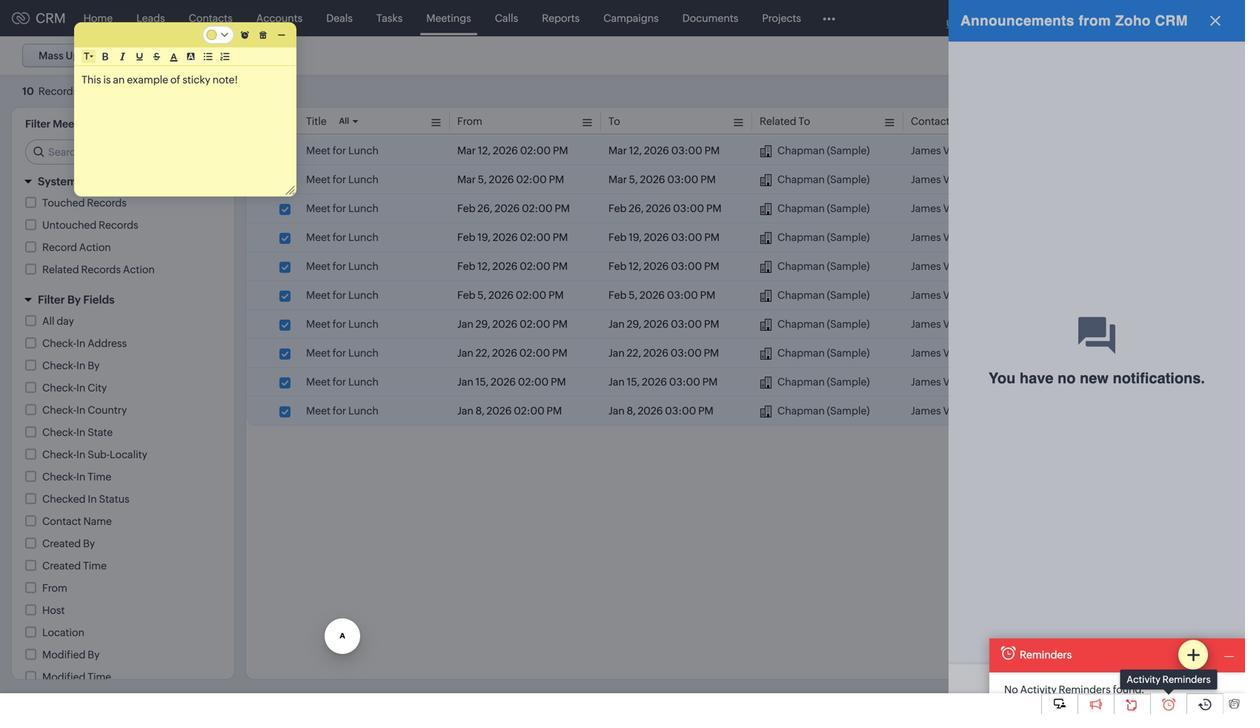 Task type: describe. For each thing, give the bounding box(es) containing it.
filter by fields button
[[12, 287, 234, 313]]

mar 5, 2026 03:00 pm
[[609, 173, 716, 185]]

city
[[88, 382, 107, 394]]

state
[[88, 426, 113, 438]]

check-in state
[[42, 426, 113, 438]]

reminders left found.
[[1059, 684, 1111, 695]]

clear
[[135, 85, 161, 97]]

03:00 for feb 19, 2026 03:00 pm
[[671, 231, 703, 243]]

meet for feb 26, 2026 02:00 pm
[[306, 202, 331, 214]]

accounts
[[256, 12, 303, 24]]

activity reminders
[[1127, 674, 1211, 685]]

chapman (sample) link for jan 29, 2026 03:00 pm
[[760, 317, 870, 331]]

untouched
[[42, 219, 97, 231]]

1 vertical spatial contact name
[[42, 515, 112, 527]]

venere for feb 19, 2026 03:00 pm
[[944, 231, 977, 243]]

projects
[[762, 12, 801, 24]]

james venere (sample) link for jan 29, 2026 03:00 pm
[[911, 317, 1022, 331]]

address
[[88, 337, 127, 349]]

this is an example of sticky note!
[[82, 74, 238, 86]]

meet for lunch for jan 15, 2026 02:00 pm
[[306, 376, 379, 388]]

0 vertical spatial time
[[88, 471, 111, 483]]

by for filter
[[67, 293, 81, 306]]

jan 15, 2026 02:00 pm
[[457, 376, 566, 388]]

check-in sub-locality
[[42, 449, 147, 460]]

day
[[57, 315, 74, 327]]

jan 29, 2026 02:00 pm
[[457, 318, 568, 330]]

0 vertical spatial contact
[[911, 115, 950, 127]]

5, for mar 5, 2026 03:00 pm
[[629, 173, 638, 185]]

related to
[[760, 115, 811, 127]]

in for by
[[76, 360, 86, 371]]

8, for jan 8, 2026 03:00 pm
[[627, 405, 636, 417]]

meet for lunch link for feb 12, 2026 02:00 pm
[[306, 259, 379, 274]]

campaigns link
[[592, 0, 671, 36]]

jan for jan 22, 2026 03:00 pm
[[609, 347, 625, 359]]

meet for lunch link for jan 29, 2026 02:00 pm
[[306, 317, 379, 331]]

venere for jan 8, 2026 03:00 pm
[[944, 405, 977, 417]]

02:00 for jan 15, 2026 02:00 pm
[[518, 376, 549, 388]]

Search text field
[[26, 140, 222, 164]]

2026 for feb 12, 2026 02:00 pm
[[493, 260, 518, 272]]

reminders down create new sticky note icon
[[1163, 674, 1211, 685]]

james venere (sample) for jan 29, 2026 03:00 pm
[[911, 318, 1022, 330]]

tasks
[[377, 12, 403, 24]]

found.
[[1113, 684, 1145, 695]]

time for modified time
[[88, 671, 111, 683]]

by up city
[[88, 360, 100, 371]]

venere for feb 5, 2026 03:00 pm
[[944, 289, 977, 301]]

check- for check-in address
[[42, 337, 76, 349]]

reports
[[542, 12, 580, 24]]

check-in country
[[42, 404, 127, 416]]

12, for feb 12, 2026 02:00 pm
[[478, 260, 491, 272]]

chapman (sample) for jan 15, 2026 03:00 pm
[[778, 376, 870, 388]]

jan 22, 2026 02:00 pm
[[457, 347, 568, 359]]

tasks link
[[365, 0, 415, 36]]

meet for lunch link for feb 26, 2026 02:00 pm
[[306, 201, 379, 216]]

defined
[[80, 175, 122, 188]]

pm for jan 15, 2026 02:00 pm
[[551, 376, 566, 388]]

for for feb 19, 2026 02:00 pm
[[333, 231, 346, 243]]

record action
[[42, 241, 111, 253]]

feb 19, 2026 03:00 pm
[[609, 231, 720, 243]]

all for all
[[339, 116, 349, 126]]

james venere (sample) for mar 5, 2026 03:00 pm
[[911, 173, 1022, 185]]

leads link
[[125, 0, 177, 36]]

feb 26, 2026 02:00 pm
[[457, 202, 570, 214]]

02:00 for feb 5, 2026 02:00 pm
[[516, 289, 547, 301]]

deals
[[326, 12, 353, 24]]

feb 5, 2026 03:00 pm
[[609, 289, 716, 301]]

leads
[[137, 12, 165, 24]]

1 horizontal spatial meetings
[[427, 12, 471, 24]]

meet for lunch for feb 5, 2026 02:00 pm
[[306, 289, 379, 301]]

system defined filters button
[[12, 168, 234, 195]]

feb 12, 2026 03:00 pm
[[609, 260, 720, 272]]

2 to from the left
[[799, 115, 811, 127]]

reminders up no activity reminders found. at the right
[[1020, 649, 1072, 660]]

selected.
[[80, 85, 126, 97]]

turtle for jan 15, 2026 03:00 pm
[[1089, 376, 1116, 388]]

2026 for jan 15, 2026 03:00 pm
[[642, 376, 667, 388]]

meet for jan 15, 2026 02:00 pm
[[306, 376, 331, 388]]

check- for check-in time
[[42, 471, 76, 483]]

feb for feb 5, 2026 03:00 pm
[[609, 289, 627, 301]]

jan for jan 29, 2026 02:00 pm
[[457, 318, 474, 330]]

15, for jan 15, 2026 03:00 pm
[[627, 376, 640, 388]]

james for feb 5, 2026 03:00 pm
[[911, 289, 941, 301]]

10
[[22, 85, 34, 97]]

feb 5, 2026 02:00 pm
[[457, 289, 564, 301]]

chapman (sample) for feb 12, 2026 03:00 pm
[[778, 260, 870, 272]]

mar 12, 2026 03:00 pm
[[609, 145, 720, 156]]

touched
[[42, 197, 85, 209]]

check-in city
[[42, 382, 107, 394]]

country
[[88, 404, 127, 416]]

1 to from the left
[[609, 115, 620, 127]]

meet for lunch for mar 12, 2026 02:00 pm
[[306, 145, 379, 156]]

check- for check-in country
[[42, 404, 76, 416]]

james for jan 8, 2026 03:00 pm
[[911, 405, 941, 417]]

jan for jan 15, 2026 02:00 pm
[[457, 376, 474, 388]]

jan 22, 2026 03:00 pm
[[609, 347, 719, 359]]

filter meetings by
[[25, 118, 114, 130]]

row group containing meet for lunch
[[246, 136, 1246, 426]]

venere for mar 5, 2026 03:00 pm
[[944, 173, 977, 185]]

contacts
[[189, 12, 233, 24]]

for for jan 29, 2026 02:00 pm
[[333, 318, 346, 330]]

filters
[[124, 175, 157, 188]]

no
[[1005, 684, 1019, 695]]

2026 for jan 15, 2026 02:00 pm
[[491, 376, 516, 388]]

james for jan 15, 2026 03:00 pm
[[911, 376, 941, 388]]

0 horizontal spatial action
[[79, 241, 111, 253]]

for for feb 5, 2026 02:00 pm
[[333, 289, 346, 301]]

jan 29, 2026 03:00 pm
[[609, 318, 720, 330]]

calls link
[[483, 0, 530, 36]]

pm for jan 15, 2026 03:00 pm
[[703, 376, 718, 388]]

feb for feb 26, 2026 03:00 pm
[[609, 202, 627, 214]]

02:00 for mar 12, 2026 02:00 pm
[[520, 145, 551, 156]]

03:00 for mar 12, 2026 03:00 pm
[[672, 145, 703, 156]]

meet for feb 19, 2026 02:00 pm
[[306, 231, 331, 243]]

03:00 for jan 15, 2026 03:00 pm
[[669, 376, 701, 388]]

created by
[[42, 538, 95, 549]]

chapman (sample) for jan 29, 2026 03:00 pm
[[778, 318, 870, 330]]

15, for jan 15, 2026 02:00 pm
[[476, 376, 489, 388]]

venere for jan 22, 2026 03:00 pm
[[944, 347, 977, 359]]

delete
[[142, 50, 173, 62]]

jan 15, 2026 03:00 pm
[[609, 376, 718, 388]]

accounts link
[[245, 0, 315, 36]]

reminder image
[[241, 31, 249, 39]]

check- for check-in city
[[42, 382, 76, 394]]

turtle for jan 29, 2026 03:00 pm
[[1089, 318, 1116, 330]]

pm for feb 19, 2026 02:00 pm
[[553, 231, 568, 243]]

records
[[38, 85, 78, 97]]

feb 26, 2026 03:00 pm
[[609, 202, 722, 214]]

feb for feb 12, 2026 02:00 pm
[[457, 260, 476, 272]]

status
[[99, 493, 129, 505]]

5, for feb 5, 2026 02:00 pm
[[478, 289, 487, 301]]

search image
[[1058, 12, 1071, 24]]

chapman (sample) link for jan 15, 2026 03:00 pm
[[760, 374, 870, 389]]

pm for jan 29, 2026 03:00 pm
[[704, 318, 720, 330]]

for for jan 8, 2026 02:00 pm
[[333, 405, 346, 417]]

filter for filter by fields
[[38, 293, 65, 306]]

meet for feb 5, 2026 02:00 pm
[[306, 289, 331, 301]]

by
[[101, 118, 114, 130]]

1 vertical spatial name
[[83, 515, 112, 527]]

lunch for mar 5, 2026 02:00 pm
[[348, 173, 379, 185]]

system defined filters
[[38, 175, 157, 188]]

checked in status
[[42, 493, 129, 505]]

modified by
[[42, 649, 100, 661]]

home link
[[72, 0, 125, 36]]

chapman (sample) for mar 5, 2026 03:00 pm
[[778, 173, 870, 185]]

checked
[[42, 493, 86, 505]]

in for time
[[76, 471, 86, 483]]

pm for feb 26, 2026 03:00 pm
[[707, 202, 722, 214]]

chapman for mar 12, 2026 03:00 pm
[[778, 145, 825, 156]]

mar 12, 2026 02:00 pm
[[457, 145, 568, 156]]

meet for lunch for jan 8, 2026 02:00 pm
[[306, 405, 379, 417]]

26, for feb 26, 2026 02:00 pm
[[478, 202, 493, 214]]

terry for jan 15, 2026 03:00 pm
[[1062, 376, 1087, 388]]

mar 5, 2026 02:00 pm
[[457, 173, 564, 185]]

check- for check-in by
[[42, 360, 76, 371]]

jan for jan 29, 2026 03:00 pm
[[609, 318, 625, 330]]

locality
[[110, 449, 147, 460]]

deals link
[[315, 0, 365, 36]]

mar for mar 5, 2026 03:00 pm
[[609, 173, 627, 185]]

system
[[38, 175, 77, 188]]

modified time
[[42, 671, 111, 683]]

chapman (sample) for feb 19, 2026 03:00 pm
[[778, 231, 870, 243]]

03:00 for feb 26, 2026 03:00 pm
[[673, 202, 705, 214]]

0 vertical spatial from
[[457, 115, 483, 127]]

time for created time
[[83, 560, 107, 572]]

sub-
[[88, 449, 110, 460]]



Task type: vqa. For each thing, say whether or not it's contained in the screenshot.


Task type: locate. For each thing, give the bounding box(es) containing it.
0 horizontal spatial to
[[609, 115, 620, 127]]

pm for feb 12, 2026 02:00 pm
[[553, 260, 568, 272]]

12, up the mar 5, 2026 02:00 pm
[[478, 145, 491, 156]]

created for created by
[[42, 538, 81, 549]]

0 horizontal spatial related
[[42, 264, 79, 275]]

3 terry turtle from the top
[[1062, 376, 1116, 388]]

2 vertical spatial records
[[81, 264, 121, 275]]

check- down check-in country
[[42, 426, 76, 438]]

02:00 for jan 8, 2026 02:00 pm
[[514, 405, 545, 417]]

1 vertical spatial contact
[[42, 515, 81, 527]]

free
[[958, 7, 978, 18]]

29, for jan 29, 2026 03:00 pm
[[627, 318, 642, 330]]

action up related records action
[[79, 241, 111, 253]]

mass update button
[[22, 44, 118, 67]]

venere
[[944, 145, 977, 156], [944, 173, 977, 185], [944, 202, 977, 214], [944, 231, 977, 243], [944, 260, 977, 272], [944, 289, 977, 301], [944, 318, 977, 330], [944, 347, 977, 359], [944, 376, 977, 388], [944, 405, 977, 417]]

02:00 up jan 22, 2026 02:00 pm
[[520, 318, 551, 330]]

chapman (sample) link for mar 5, 2026 03:00 pm
[[760, 172, 870, 187]]

15,
[[476, 376, 489, 388], [627, 376, 640, 388]]

29,
[[476, 318, 490, 330], [627, 318, 642, 330]]

in for status
[[88, 493, 97, 505]]

in left sub-
[[76, 449, 86, 460]]

3 venere from the top
[[944, 202, 977, 214]]

2 terry turtle from the top
[[1062, 347, 1116, 359]]

02:00 up feb 19, 2026 02:00 pm
[[522, 202, 553, 214]]

update
[[66, 50, 101, 62]]

terry turtle for jan 15, 2026 03:00 pm
[[1062, 376, 1116, 388]]

records up fields
[[81, 264, 121, 275]]

james venere (sample) for feb 26, 2026 03:00 pm
[[911, 202, 1022, 214]]

22, up jan 15, 2026 03:00 pm
[[627, 347, 641, 359]]

0 vertical spatial terry
[[1062, 318, 1087, 330]]

1 horizontal spatial 8,
[[627, 405, 636, 417]]

free upgrade
[[947, 7, 989, 29]]

check- up check-in city
[[42, 360, 76, 371]]

1 james venere (sample) link from the top
[[911, 143, 1022, 158]]

2 turtle from the top
[[1089, 347, 1116, 359]]

untouched records
[[42, 219, 138, 231]]

2 vertical spatial turtle
[[1089, 376, 1116, 388]]

pm down jan 15, 2026 03:00 pm
[[699, 405, 714, 417]]

3 turtle from the top
[[1089, 376, 1116, 388]]

jan for jan 8, 2026 03:00 pm
[[609, 405, 625, 417]]

03:00 up jan 22, 2026 03:00 pm
[[671, 318, 702, 330]]

crm
[[36, 11, 66, 26]]

5 lunch from the top
[[348, 260, 379, 272]]

1 8, from the left
[[476, 405, 485, 417]]

pm up jan 22, 2026 03:00 pm
[[704, 318, 720, 330]]

1 horizontal spatial contact
[[911, 115, 950, 127]]

feb up the feb 5, 2026 03:00 pm
[[609, 260, 627, 272]]

chapman for jan 29, 2026 03:00 pm
[[778, 318, 825, 330]]

lunch for jan 29, 2026 02:00 pm
[[348, 318, 379, 330]]

jan up jan 15, 2026 03:00 pm
[[609, 347, 625, 359]]

5 meet for lunch link from the top
[[306, 259, 379, 274]]

6 venere from the top
[[944, 289, 977, 301]]

7 meet from the top
[[306, 318, 331, 330]]

filter
[[25, 118, 51, 130], [38, 293, 65, 306]]

10 meet for lunch link from the top
[[306, 403, 379, 418]]

campaigns
[[604, 12, 659, 24]]

filter up all day at the top left of the page
[[38, 293, 65, 306]]

logo image
[[12, 12, 30, 24]]

chapman (sample)
[[778, 145, 870, 156], [778, 173, 870, 185], [778, 202, 870, 214], [778, 231, 870, 243], [778, 260, 870, 272], [778, 289, 870, 301], [778, 318, 870, 330], [778, 347, 870, 359], [778, 376, 870, 388], [778, 405, 870, 417]]

0 horizontal spatial name
[[83, 515, 112, 527]]

james venere (sample) for jan 22, 2026 03:00 pm
[[911, 347, 1022, 359]]

02:00 down jan 29, 2026 02:00 pm
[[520, 347, 550, 359]]

7 for from the top
[[333, 318, 346, 330]]

8 james from the top
[[911, 347, 941, 359]]

1 chapman (sample) link from the top
[[760, 143, 870, 158]]

pm for mar 12, 2026 02:00 pm
[[553, 145, 568, 156]]

chapman for feb 19, 2026 03:00 pm
[[778, 231, 825, 243]]

james venere (sample) link for mar 12, 2026 03:00 pm
[[911, 143, 1022, 158]]

filter down 10
[[25, 118, 51, 130]]

2026 up the feb 5, 2026 03:00 pm
[[644, 260, 669, 272]]

5 james from the top
[[911, 260, 941, 272]]

in up the check-in by
[[76, 337, 86, 349]]

10 meet for lunch from the top
[[306, 405, 379, 417]]

jan down jan 15, 2026 03:00 pm
[[609, 405, 625, 417]]

mar up the mar 5, 2026 02:00 pm
[[457, 145, 476, 156]]

10 records selected.
[[22, 85, 126, 97]]

6 chapman (sample) link from the top
[[760, 288, 870, 303]]

2026 up feb 12, 2026 02:00 pm
[[493, 231, 518, 243]]

0 horizontal spatial 8,
[[476, 405, 485, 417]]

1 vertical spatial created
[[42, 560, 81, 572]]

1 james venere (sample) from the top
[[911, 145, 1022, 156]]

pm down feb 26, 2026 02:00 pm
[[553, 231, 568, 243]]

james venere (sample) for feb 19, 2026 03:00 pm
[[911, 231, 1022, 243]]

4 lunch from the top
[[348, 231, 379, 243]]

check- down the check-in by
[[42, 382, 76, 394]]

0 vertical spatial filter
[[25, 118, 51, 130]]

jan
[[457, 318, 474, 330], [609, 318, 625, 330], [457, 347, 474, 359], [609, 347, 625, 359], [457, 376, 474, 388], [609, 376, 625, 388], [457, 405, 474, 417], [609, 405, 625, 417]]

3 lunch from the top
[[348, 202, 379, 214]]

meetings left by
[[53, 118, 99, 130]]

19,
[[478, 231, 491, 243], [629, 231, 642, 243]]

time
[[88, 471, 111, 483], [83, 560, 107, 572], [88, 671, 111, 683]]

contact
[[911, 115, 950, 127], [42, 515, 81, 527]]

time down sub-
[[88, 471, 111, 483]]

0 vertical spatial related
[[760, 115, 797, 127]]

10 chapman from the top
[[778, 405, 825, 417]]

1 vertical spatial records
[[99, 219, 138, 231]]

feb for feb 19, 2026 02:00 pm
[[457, 231, 476, 243]]

feb 19, 2026 02:00 pm
[[457, 231, 568, 243]]

03:00 down the jan 29, 2026 03:00 pm
[[671, 347, 702, 359]]

1 15, from the left
[[476, 376, 489, 388]]

5 james venere (sample) from the top
[[911, 260, 1022, 272]]

2026 up the jan 29, 2026 03:00 pm
[[640, 289, 665, 301]]

pm for jan 8, 2026 02:00 pm
[[547, 405, 562, 417]]

jan up jan 15, 2026 02:00 pm
[[457, 347, 474, 359]]

in left city
[[76, 382, 86, 394]]

james venere (sample) link
[[911, 143, 1022, 158], [911, 172, 1022, 187], [911, 201, 1022, 216], [911, 230, 1022, 245], [911, 259, 1022, 274], [911, 288, 1022, 303], [911, 317, 1022, 331], [911, 346, 1022, 360], [911, 374, 1022, 389], [911, 403, 1022, 418]]

1 horizontal spatial name
[[952, 115, 981, 127]]

turtle for jan 22, 2026 03:00 pm
[[1089, 347, 1116, 359]]

meet for lunch link for mar 12, 2026 02:00 pm
[[306, 143, 379, 158]]

feb up feb 12, 2026 02:00 pm
[[457, 231, 476, 243]]

02:00
[[520, 145, 551, 156], [516, 173, 547, 185], [522, 202, 553, 214], [520, 231, 551, 243], [520, 260, 551, 272], [516, 289, 547, 301], [520, 318, 551, 330], [520, 347, 550, 359], [518, 376, 549, 388], [514, 405, 545, 417]]

pm up jan 22, 2026 02:00 pm
[[553, 318, 568, 330]]

feb down mar 5, 2026 03:00 pm
[[609, 202, 627, 214]]

in for sub-
[[76, 449, 86, 460]]

6 james venere (sample) from the top
[[911, 289, 1022, 301]]

lunch for jan 22, 2026 02:00 pm
[[348, 347, 379, 359]]

2 james venere (sample) from the top
[[911, 173, 1022, 185]]

5 meet for lunch from the top
[[306, 260, 379, 272]]

terry for jan 22, 2026 03:00 pm
[[1062, 347, 1087, 359]]

02:00 for feb 26, 2026 02:00 pm
[[522, 202, 553, 214]]

mar for mar 12, 2026 03:00 pm
[[609, 145, 627, 156]]

filter for filter meetings by
[[25, 118, 51, 130]]

2026 for feb 19, 2026 03:00 pm
[[644, 231, 669, 243]]

0 horizontal spatial all
[[42, 315, 55, 327]]

0 horizontal spatial 19,
[[478, 231, 491, 243]]

2 vertical spatial terry turtle
[[1062, 376, 1116, 388]]

8 james venere (sample) from the top
[[911, 347, 1022, 359]]

2 for from the top
[[333, 173, 346, 185]]

terry turtle for jan 29, 2026 03:00 pm
[[1062, 318, 1116, 330]]

pm for jan 29, 2026 02:00 pm
[[553, 318, 568, 330]]

modified down the location
[[42, 649, 86, 661]]

title
[[306, 115, 327, 127]]

for for feb 26, 2026 02:00 pm
[[333, 202, 346, 214]]

2 26, from the left
[[629, 202, 644, 214]]

7 chapman (sample) from the top
[[778, 318, 870, 330]]

5, for feb 5, 2026 03:00 pm
[[629, 289, 638, 301]]

documents link
[[671, 0, 751, 36]]

1 vertical spatial action
[[123, 264, 155, 275]]

19, up feb 12, 2026 02:00 pm
[[478, 231, 491, 243]]

chapman (sample) for jan 22, 2026 03:00 pm
[[778, 347, 870, 359]]

9 meet for lunch link from the top
[[306, 374, 379, 389]]

1 horizontal spatial related
[[760, 115, 797, 127]]

1 26, from the left
[[478, 202, 493, 214]]

action up "filter by fields" dropdown button
[[123, 264, 155, 275]]

venere for feb 12, 2026 03:00 pm
[[944, 260, 977, 272]]

meet for lunch link for feb 19, 2026 02:00 pm
[[306, 230, 379, 245]]

4 chapman (sample) from the top
[[778, 231, 870, 243]]

4 james venere (sample) from the top
[[911, 231, 1022, 243]]

3 meet for lunch link from the top
[[306, 201, 379, 216]]

8, down jan 15, 2026 03:00 pm
[[627, 405, 636, 417]]

8 venere from the top
[[944, 347, 977, 359]]

2 meet for lunch link from the top
[[306, 172, 379, 187]]

0 vertical spatial modified
[[42, 649, 86, 661]]

for for mar 12, 2026 02:00 pm
[[333, 145, 346, 156]]

feb up the jan 29, 2026 03:00 pm
[[609, 289, 627, 301]]

9 meet for lunch from the top
[[306, 376, 379, 388]]

7 james venere (sample) from the top
[[911, 318, 1022, 330]]

7 lunch from the top
[[348, 318, 379, 330]]

4 meet for lunch from the top
[[306, 231, 379, 243]]

meet for lunch link for mar 5, 2026 02:00 pm
[[306, 172, 379, 187]]

8, down jan 15, 2026 02:00 pm
[[476, 405, 485, 417]]

2026 down mar 5, 2026 03:00 pm
[[646, 202, 671, 214]]

10 james venere (sample) from the top
[[911, 405, 1022, 417]]

2026 for jan 22, 2026 03:00 pm
[[644, 347, 669, 359]]

1 vertical spatial terry turtle
[[1062, 347, 1116, 359]]

0 horizontal spatial 22,
[[476, 347, 490, 359]]

0 horizontal spatial contact name
[[42, 515, 112, 527]]

james for mar 12, 2026 03:00 pm
[[911, 145, 941, 156]]

5 chapman (sample) link from the top
[[760, 259, 870, 274]]

chapman (sample) for mar 12, 2026 03:00 pm
[[778, 145, 870, 156]]

8,
[[476, 405, 485, 417], [627, 405, 636, 417]]

chapman (sample) link for feb 12, 2026 03:00 pm
[[760, 259, 870, 274]]

0 horizontal spatial activity
[[1021, 684, 1057, 695]]

meet for lunch link for jan 15, 2026 02:00 pm
[[306, 374, 379, 389]]

5, up the jan 29, 2026 03:00 pm
[[629, 289, 638, 301]]

1 vertical spatial meetings
[[53, 118, 99, 130]]

pm up feb 19, 2026 02:00 pm
[[555, 202, 570, 214]]

02:00 for mar 5, 2026 02:00 pm
[[516, 173, 547, 185]]

all day
[[42, 315, 74, 327]]

7 check- from the top
[[42, 471, 76, 483]]

home
[[83, 12, 113, 24]]

feb up feb 5, 2026 02:00 pm
[[457, 260, 476, 272]]

2026 up jan 8, 2026 02:00 pm
[[491, 376, 516, 388]]

2026 up mar 5, 2026 03:00 pm
[[644, 145, 669, 156]]

location
[[42, 627, 84, 638]]

5 chapman (sample) from the top
[[778, 260, 870, 272]]

pm down feb 12, 2026 03:00 pm
[[700, 289, 716, 301]]

3 james venere (sample) from the top
[[911, 202, 1022, 214]]

james venere (sample) link for feb 12, 2026 03:00 pm
[[911, 259, 1022, 274]]

0 vertical spatial created
[[42, 538, 81, 549]]

created up created time
[[42, 538, 81, 549]]

1 horizontal spatial to
[[799, 115, 811, 127]]

in for country
[[76, 404, 86, 416]]

3 james venere (sample) link from the top
[[911, 201, 1022, 216]]

1 turtle from the top
[[1089, 318, 1116, 330]]

2 chapman (sample) link from the top
[[760, 172, 870, 187]]

12, up feb 5, 2026 02:00 pm
[[478, 260, 491, 272]]

lunch for feb 26, 2026 02:00 pm
[[348, 202, 379, 214]]

2 vertical spatial terry
[[1062, 376, 1087, 388]]

1 horizontal spatial contact name
[[911, 115, 981, 127]]

2026 down mar 12, 2026 03:00 pm
[[640, 173, 665, 185]]

2026 down jan 15, 2026 02:00 pm
[[487, 405, 512, 417]]

james for jan 22, 2026 03:00 pm
[[911, 347, 941, 359]]

6 check- from the top
[[42, 449, 76, 460]]

03:00 for jan 8, 2026 03:00 pm
[[665, 405, 696, 417]]

host
[[42, 604, 65, 616]]

search element
[[1049, 0, 1080, 36]]

crm link
[[12, 11, 66, 26]]

0 horizontal spatial 29,
[[476, 318, 490, 330]]

1 lunch from the top
[[348, 145, 379, 156]]

10 chapman (sample) from the top
[[778, 405, 870, 417]]

by up created time
[[83, 538, 95, 549]]

mar down mar 12, 2026 03:00 pm
[[609, 173, 627, 185]]

2026 up jan 15, 2026 03:00 pm
[[644, 347, 669, 359]]

03:00 for mar 5, 2026 03:00 pm
[[668, 173, 699, 185]]

filter inside "filter by fields" dropdown button
[[38, 293, 65, 306]]

03:00 for jan 22, 2026 03:00 pm
[[671, 347, 702, 359]]

pm for jan 22, 2026 02:00 pm
[[552, 347, 568, 359]]

19, for feb 19, 2026 02:00 pm
[[478, 231, 491, 243]]

feb up feb 12, 2026 03:00 pm
[[609, 231, 627, 243]]

venere for mar 12, 2026 03:00 pm
[[944, 145, 977, 156]]

lunch for feb 19, 2026 02:00 pm
[[348, 231, 379, 243]]

chapman for feb 5, 2026 03:00 pm
[[778, 289, 825, 301]]

(sample)
[[827, 145, 870, 156], [979, 145, 1022, 156], [827, 173, 870, 185], [979, 173, 1022, 185], [827, 202, 870, 214], [979, 202, 1022, 214], [827, 231, 870, 243], [979, 231, 1022, 243], [827, 260, 870, 272], [979, 260, 1022, 272], [827, 289, 870, 301], [979, 289, 1022, 301], [827, 318, 870, 330], [979, 318, 1022, 330], [827, 347, 870, 359], [979, 347, 1022, 359], [827, 376, 870, 388], [979, 376, 1022, 388], [827, 405, 870, 417], [979, 405, 1022, 417]]

mass
[[39, 50, 64, 62]]

calendar image
[[1088, 12, 1101, 24]]

7 venere from the top
[[944, 318, 977, 330]]

8 chapman from the top
[[778, 347, 825, 359]]

check- up checked
[[42, 471, 76, 483]]

2026 down the feb 5, 2026 03:00 pm
[[644, 318, 669, 330]]

james venere (sample) link for feb 5, 2026 03:00 pm
[[911, 288, 1022, 303]]

0 vertical spatial action
[[79, 241, 111, 253]]

3 terry from the top
[[1062, 376, 1087, 388]]

reminders
[[1020, 649, 1072, 660], [1163, 674, 1211, 685], [1059, 684, 1111, 695]]

james venere (sample) for feb 12, 2026 03:00 pm
[[911, 260, 1022, 272]]

pm up feb 19, 2026 03:00 pm
[[707, 202, 722, 214]]

delete image
[[260, 31, 267, 39]]

created time
[[42, 560, 107, 572]]

james venere (sample)
[[911, 145, 1022, 156], [911, 173, 1022, 185], [911, 202, 1022, 214], [911, 231, 1022, 243], [911, 260, 1022, 272], [911, 289, 1022, 301], [911, 318, 1022, 330], [911, 347, 1022, 359], [911, 376, 1022, 388], [911, 405, 1022, 417]]

chapman (sample) for feb 5, 2026 03:00 pm
[[778, 289, 870, 301]]

2 22, from the left
[[627, 347, 641, 359]]

1 vertical spatial turtle
[[1089, 347, 1116, 359]]

jan 8, 2026 02:00 pm
[[457, 405, 562, 417]]

1 vertical spatial modified
[[42, 671, 86, 683]]

02:00 down feb 26, 2026 02:00 pm
[[520, 231, 551, 243]]

feb for feb 5, 2026 02:00 pm
[[457, 289, 476, 301]]

1 horizontal spatial activity
[[1127, 674, 1161, 685]]

9 james from the top
[[911, 376, 941, 388]]

in left state
[[76, 426, 86, 438]]

6 meet for lunch link from the top
[[306, 288, 379, 303]]

1 vertical spatial time
[[83, 560, 107, 572]]

8 james venere (sample) link from the top
[[911, 346, 1022, 360]]

meet for lunch
[[306, 145, 379, 156], [306, 173, 379, 185], [306, 202, 379, 214], [306, 231, 379, 243], [306, 260, 379, 272], [306, 289, 379, 301], [306, 318, 379, 330], [306, 347, 379, 359], [306, 376, 379, 388], [306, 405, 379, 417]]

03:00 up feb 19, 2026 03:00 pm
[[673, 202, 705, 214]]

2 8, from the left
[[627, 405, 636, 417]]

1 horizontal spatial 22,
[[627, 347, 641, 359]]

0 vertical spatial terry turtle
[[1062, 318, 1116, 330]]

1 check- from the top
[[42, 337, 76, 349]]

by
[[67, 293, 81, 306], [88, 360, 100, 371], [83, 538, 95, 549], [88, 649, 100, 661]]

9 chapman (sample) link from the top
[[760, 374, 870, 389]]

1 terry from the top
[[1062, 318, 1087, 330]]

all
[[339, 116, 349, 126], [42, 315, 55, 327]]

mar down mar 12, 2026 02:00 pm
[[457, 173, 476, 185]]

5 check- from the top
[[42, 426, 76, 438]]

meetings left calls link in the left top of the page
[[427, 12, 471, 24]]

2026
[[493, 145, 518, 156], [644, 145, 669, 156], [489, 173, 514, 185], [640, 173, 665, 185], [495, 202, 520, 214], [646, 202, 671, 214], [493, 231, 518, 243], [644, 231, 669, 243], [493, 260, 518, 272], [644, 260, 669, 272], [489, 289, 514, 301], [640, 289, 665, 301], [493, 318, 518, 330], [644, 318, 669, 330], [492, 347, 517, 359], [644, 347, 669, 359], [491, 376, 516, 388], [642, 376, 667, 388], [487, 405, 512, 417], [638, 405, 663, 417]]

29, down the feb 5, 2026 03:00 pm
[[627, 318, 642, 330]]

pm down jan 29, 2026 02:00 pm
[[552, 347, 568, 359]]

pm down feb 26, 2026 03:00 pm
[[705, 231, 720, 243]]

6 chapman from the top
[[778, 289, 825, 301]]

terry
[[1062, 318, 1087, 330], [1062, 347, 1087, 359], [1062, 376, 1087, 388]]

james
[[911, 145, 941, 156], [911, 173, 941, 185], [911, 202, 941, 214], [911, 231, 941, 243], [911, 260, 941, 272], [911, 289, 941, 301], [911, 318, 941, 330], [911, 347, 941, 359], [911, 376, 941, 388], [911, 405, 941, 417]]

03:00 up feb 26, 2026 03:00 pm
[[668, 173, 699, 185]]

feb 12, 2026 02:00 pm
[[457, 260, 568, 272]]

pm for jan 8, 2026 03:00 pm
[[699, 405, 714, 417]]

jan down feb 5, 2026 02:00 pm
[[457, 318, 474, 330]]

in for state
[[76, 426, 86, 438]]

check-in time
[[42, 471, 111, 483]]

modified down modified by
[[42, 671, 86, 683]]

chapman (sample) link for feb 19, 2026 03:00 pm
[[760, 230, 870, 245]]

projects link
[[751, 0, 813, 36]]

10 james venere (sample) link from the top
[[911, 403, 1022, 418]]

0 horizontal spatial meetings
[[53, 118, 99, 130]]

5 meet from the top
[[306, 260, 331, 272]]

james venere (sample) link for feb 19, 2026 03:00 pm
[[911, 230, 1022, 245]]

profile element
[[1170, 0, 1212, 36]]

0 horizontal spatial 26,
[[478, 202, 493, 214]]

1 vertical spatial filter
[[38, 293, 65, 306]]

10 chapman (sample) link from the top
[[760, 403, 870, 418]]

mar
[[457, 145, 476, 156], [609, 145, 627, 156], [457, 173, 476, 185], [609, 173, 627, 185]]

1 horizontal spatial 19,
[[629, 231, 642, 243]]

chapman for feb 26, 2026 03:00 pm
[[778, 202, 825, 214]]

created for created time
[[42, 560, 81, 572]]

1 meet for lunch from the top
[[306, 145, 379, 156]]

1 meet for lunch link from the top
[[306, 143, 379, 158]]

4 meet from the top
[[306, 231, 331, 243]]

1 venere from the top
[[944, 145, 977, 156]]

feb down the mar 5, 2026 02:00 pm
[[457, 202, 476, 214]]

meet for lunch link
[[306, 143, 379, 158], [306, 172, 379, 187], [306, 201, 379, 216], [306, 230, 379, 245], [306, 259, 379, 274], [306, 288, 379, 303], [306, 317, 379, 331], [306, 346, 379, 360], [306, 374, 379, 389], [306, 403, 379, 418]]

mass update
[[39, 50, 101, 62]]

meet for lunch for jan 22, 2026 02:00 pm
[[306, 347, 379, 359]]

pm down jan 22, 2026 03:00 pm
[[703, 376, 718, 388]]

2026 up jan 29, 2026 02:00 pm
[[489, 289, 514, 301]]

9 james venere (sample) from the top
[[911, 376, 1022, 388]]

created
[[42, 538, 81, 549], [42, 560, 81, 572]]

contacts link
[[177, 0, 245, 36]]

pm down feb 12, 2026 02:00 pm
[[549, 289, 564, 301]]

1 chapman (sample) from the top
[[778, 145, 870, 156]]

02:00 up feb 26, 2026 02:00 pm
[[516, 173, 547, 185]]

03:00 down feb 19, 2026 03:00 pm
[[671, 260, 702, 272]]

pm for feb 26, 2026 02:00 pm
[[555, 202, 570, 214]]

time down created by
[[83, 560, 107, 572]]

2026 for feb 12, 2026 03:00 pm
[[644, 260, 669, 272]]

02:00 for jan 22, 2026 02:00 pm
[[520, 347, 550, 359]]

0 horizontal spatial from
[[42, 582, 67, 594]]

2026 down mar 12, 2026 02:00 pm
[[489, 173, 514, 185]]

0 horizontal spatial contact
[[42, 515, 81, 527]]

upgrade
[[947, 19, 989, 29]]

0 vertical spatial meetings
[[427, 12, 471, 24]]

03:00 down jan 22, 2026 03:00 pm
[[669, 376, 701, 388]]

02:00 down feb 19, 2026 02:00 pm
[[520, 260, 551, 272]]

1 vertical spatial terry
[[1062, 347, 1087, 359]]

lunch for jan 8, 2026 02:00 pm
[[348, 405, 379, 417]]

minimize image
[[278, 34, 285, 36]]

pm down jan 15, 2026 02:00 pm
[[547, 405, 562, 417]]

0 vertical spatial all
[[339, 116, 349, 126]]

from
[[457, 115, 483, 127], [42, 582, 67, 594]]

1 modified from the top
[[42, 649, 86, 661]]

None field
[[84, 50, 93, 62]]

4 james from the top
[[911, 231, 941, 243]]

4 meet for lunch link from the top
[[306, 230, 379, 245]]

5,
[[478, 173, 487, 185], [629, 173, 638, 185], [478, 289, 487, 301], [629, 289, 638, 301]]

15, up jan 8, 2026 02:00 pm
[[476, 376, 489, 388]]

2 19, from the left
[[629, 231, 642, 243]]

check-in by
[[42, 360, 100, 371]]

jan 8, 2026 03:00 pm
[[609, 405, 714, 417]]

6 chapman (sample) from the top
[[778, 289, 870, 301]]

9 meet from the top
[[306, 376, 331, 388]]

22,
[[476, 347, 490, 359], [627, 347, 641, 359]]

row group
[[246, 136, 1246, 426]]

1 horizontal spatial action
[[123, 264, 155, 275]]

2 meet from the top
[[306, 173, 331, 185]]

2026 up jan 15, 2026 02:00 pm
[[492, 347, 517, 359]]

12, up the feb 5, 2026 03:00 pm
[[629, 260, 642, 272]]

1 horizontal spatial from
[[457, 115, 483, 127]]

documents
[[683, 12, 739, 24]]

2 venere from the top
[[944, 173, 977, 185]]

1 horizontal spatial 29,
[[627, 318, 642, 330]]

1 horizontal spatial 15,
[[627, 376, 640, 388]]

2 meet for lunch from the top
[[306, 173, 379, 185]]

26, down the mar 5, 2026 02:00 pm
[[478, 202, 493, 214]]

pm for feb 5, 2026 02:00 pm
[[549, 289, 564, 301]]

9 chapman (sample) from the top
[[778, 376, 870, 388]]

0 vertical spatial records
[[87, 197, 127, 209]]

related
[[760, 115, 797, 127], [42, 264, 79, 275]]

0 vertical spatial contact name
[[911, 115, 981, 127]]

filter by fields
[[38, 293, 115, 306]]

no activity reminders found.
[[1005, 684, 1145, 695]]

2026 for feb 5, 2026 02:00 pm
[[489, 289, 514, 301]]

6 meet from the top
[[306, 289, 331, 301]]

5, for mar 5, 2026 02:00 pm
[[478, 173, 487, 185]]

1 horizontal spatial all
[[339, 116, 349, 126]]

pm down jan 22, 2026 02:00 pm
[[551, 376, 566, 388]]

10 lunch from the top
[[348, 405, 379, 417]]

meetings link
[[415, 0, 483, 36]]

pm up feb 26, 2026 02:00 pm
[[549, 173, 564, 185]]

all left day
[[42, 315, 55, 327]]

records down defined
[[87, 197, 127, 209]]

for for feb 12, 2026 02:00 pm
[[333, 260, 346, 272]]

2026 for feb 26, 2026 03:00 pm
[[646, 202, 671, 214]]

meet for lunch for feb 26, 2026 02:00 pm
[[306, 202, 379, 214]]

chapman (sample) link for feb 26, 2026 03:00 pm
[[760, 201, 870, 216]]

1 horizontal spatial 26,
[[629, 202, 644, 214]]

02:00 down jan 15, 2026 02:00 pm
[[514, 405, 545, 417]]

create new sticky note image
[[1187, 648, 1200, 661]]

record
[[42, 241, 77, 253]]

9 for from the top
[[333, 376, 346, 388]]

lunch for jan 15, 2026 02:00 pm
[[348, 376, 379, 388]]

8 chapman (sample) from the top
[[778, 347, 870, 359]]

created down created by
[[42, 560, 81, 572]]

all right 'title' on the left top of the page
[[339, 116, 349, 126]]

5, down mar 12, 2026 03:00 pm
[[629, 173, 638, 185]]

meet for mar 5, 2026 02:00 pm
[[306, 173, 331, 185]]

1 vertical spatial from
[[42, 582, 67, 594]]

touched records
[[42, 197, 127, 209]]

10 for from the top
[[333, 405, 346, 417]]

1 meet from the top
[[306, 145, 331, 156]]

check- up check-in time on the bottom left of the page
[[42, 449, 76, 460]]

03:00 for jan 29, 2026 03:00 pm
[[671, 318, 702, 330]]

4 for from the top
[[333, 231, 346, 243]]

meet for feb 12, 2026 02:00 pm
[[306, 260, 331, 272]]

3 chapman (sample) link from the top
[[760, 201, 870, 216]]

profile image
[[1179, 6, 1203, 30]]

6 meet for lunch from the top
[[306, 289, 379, 301]]

0 horizontal spatial 15,
[[476, 376, 489, 388]]

3 check- from the top
[[42, 382, 76, 394]]

venere for jan 15, 2026 03:00 pm
[[944, 376, 977, 388]]

1 29, from the left
[[476, 318, 490, 330]]

02:00 down feb 12, 2026 02:00 pm
[[516, 289, 547, 301]]

2026 up feb 5, 2026 02:00 pm
[[493, 260, 518, 272]]

1 vertical spatial related
[[42, 264, 79, 275]]

0 vertical spatial name
[[952, 115, 981, 127]]

meet for lunch link for jan 22, 2026 02:00 pm
[[306, 346, 379, 360]]

chapman
[[778, 145, 825, 156], [778, 173, 825, 185], [778, 202, 825, 214], [778, 231, 825, 243], [778, 260, 825, 272], [778, 289, 825, 301], [778, 318, 825, 330], [778, 347, 825, 359], [778, 376, 825, 388], [778, 405, 825, 417]]

1 vertical spatial all
[[42, 315, 55, 327]]

in
[[76, 337, 86, 349], [76, 360, 86, 371], [76, 382, 86, 394], [76, 404, 86, 416], [76, 426, 86, 438], [76, 449, 86, 460], [76, 471, 86, 483], [88, 493, 97, 505]]

0 vertical spatial turtle
[[1089, 318, 1116, 330]]

check-in address
[[42, 337, 127, 349]]

jan up jan 8, 2026 02:00 pm
[[457, 376, 474, 388]]

02:00 up the mar 5, 2026 02:00 pm
[[520, 145, 551, 156]]

2 chapman from the top
[[778, 173, 825, 185]]

calls
[[495, 12, 518, 24]]

time down modified by
[[88, 671, 111, 683]]

pm down feb 19, 2026 02:00 pm
[[553, 260, 568, 272]]

by inside dropdown button
[[67, 293, 81, 306]]

2 vertical spatial time
[[88, 671, 111, 683]]

4 james venere (sample) link from the top
[[911, 230, 1022, 245]]

9 lunch from the top
[[348, 376, 379, 388]]

meet for jan 8, 2026 02:00 pm
[[306, 405, 331, 417]]

reports link
[[530, 0, 592, 36]]



